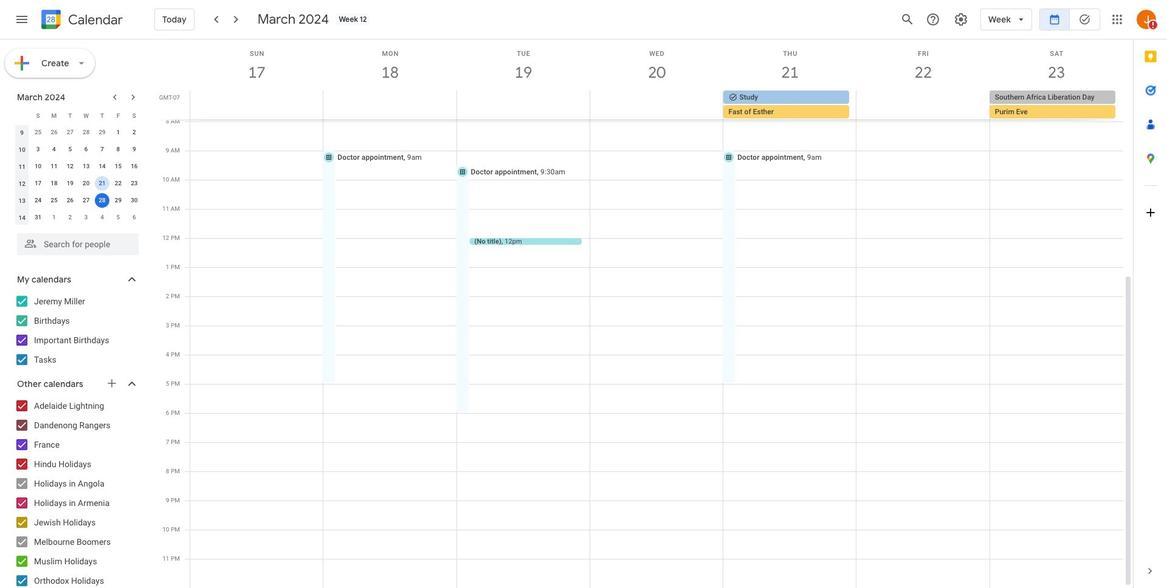 Task type: describe. For each thing, give the bounding box(es) containing it.
february 27 element
[[63, 125, 77, 140]]

8 element
[[111, 142, 126, 157]]

21 element
[[95, 176, 110, 191]]

31 element
[[31, 210, 45, 225]]

13 element
[[79, 159, 93, 174]]

18 element
[[47, 176, 61, 191]]

other calendars list
[[2, 397, 151, 589]]

april 5 element
[[111, 210, 126, 225]]

29 element
[[111, 193, 126, 208]]

10 element
[[31, 159, 45, 174]]

april 3 element
[[79, 210, 93, 225]]

4 element
[[47, 142, 61, 157]]

30 element
[[127, 193, 142, 208]]

february 26 element
[[47, 125, 61, 140]]

calendar element
[[39, 7, 123, 34]]

add other calendars image
[[106, 378, 118, 390]]

19 element
[[63, 176, 77, 191]]

april 2 element
[[63, 210, 77, 225]]

24 element
[[31, 193, 45, 208]]

column header inside 'march 2024' grid
[[14, 107, 30, 124]]

17 element
[[31, 176, 45, 191]]

february 25 element
[[31, 125, 45, 140]]

11 element
[[47, 159, 61, 174]]

25 element
[[47, 193, 61, 208]]

settings menu image
[[954, 12, 969, 27]]



Task type: vqa. For each thing, say whether or not it's contained in the screenshot.
cell
yes



Task type: locate. For each thing, give the bounding box(es) containing it.
23 element
[[127, 176, 142, 191]]

column header
[[14, 107, 30, 124]]

15 element
[[111, 159, 126, 174]]

main drawer image
[[15, 12, 29, 27]]

heading
[[66, 12, 123, 27]]

february 28 element
[[79, 125, 93, 140]]

row group
[[14, 124, 142, 226]]

28, today element
[[95, 193, 110, 208]]

16 element
[[127, 159, 142, 174]]

26 element
[[63, 193, 77, 208]]

april 6 element
[[127, 210, 142, 225]]

Search for people text field
[[24, 234, 131, 255]]

april 1 element
[[47, 210, 61, 225]]

heading inside calendar element
[[66, 12, 123, 27]]

march 2024 grid
[[12, 107, 142, 226]]

27 element
[[79, 193, 93, 208]]

grid
[[156, 40, 1134, 589]]

20 element
[[79, 176, 93, 191]]

my calendars list
[[2, 292, 151, 370]]

5 element
[[63, 142, 77, 157]]

row group inside 'march 2024' grid
[[14, 124, 142, 226]]

6 element
[[79, 142, 93, 157]]

9 element
[[127, 142, 142, 157]]

april 4 element
[[95, 210, 110, 225]]

12 element
[[63, 159, 77, 174]]

14 element
[[95, 159, 110, 174]]

cell
[[190, 91, 324, 120], [324, 91, 457, 120], [457, 91, 590, 120], [590, 91, 723, 120], [723, 91, 857, 120], [857, 91, 990, 120], [990, 91, 1123, 120], [94, 175, 110, 192], [94, 192, 110, 209]]

3 element
[[31, 142, 45, 157]]

2 element
[[127, 125, 142, 140]]

row
[[185, 91, 1134, 120], [14, 107, 142, 124], [14, 124, 142, 141], [14, 141, 142, 158], [14, 158, 142, 175], [14, 175, 142, 192], [14, 192, 142, 209], [14, 209, 142, 226]]

1 element
[[111, 125, 126, 140]]

None search field
[[0, 229, 151, 255]]

tab list
[[1134, 40, 1168, 555]]

february 29 element
[[95, 125, 110, 140]]

22 element
[[111, 176, 126, 191]]

7 element
[[95, 142, 110, 157]]



